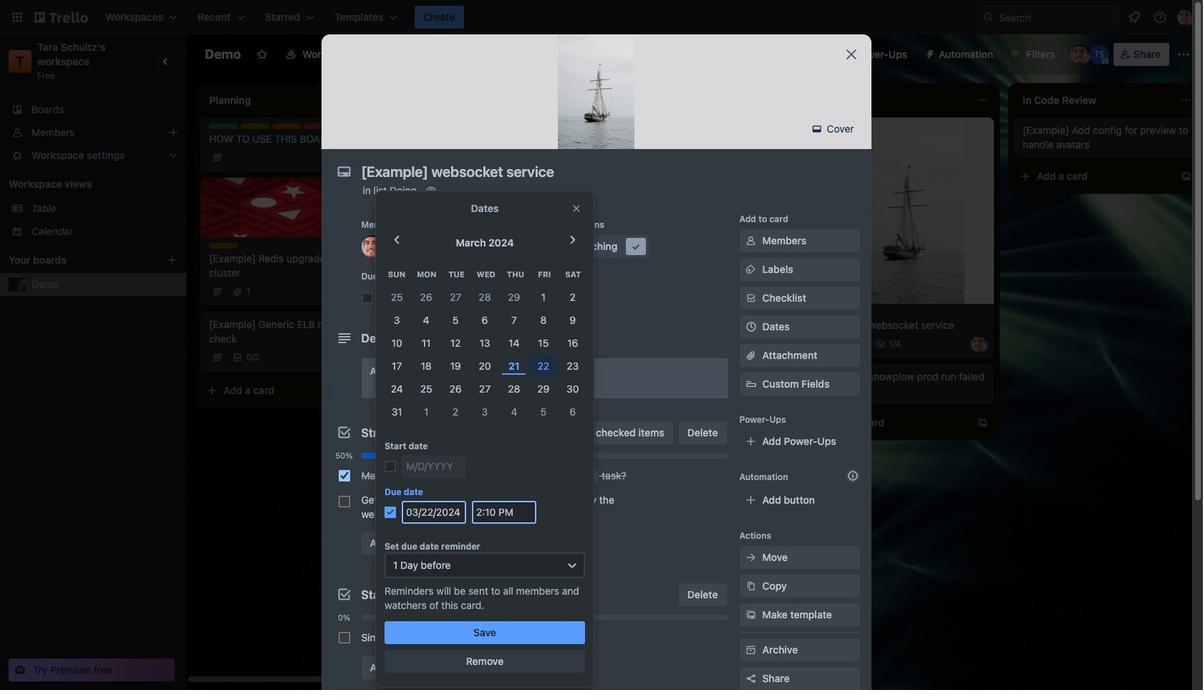 Task type: describe. For each thing, give the bounding box(es) containing it.
1 horizontal spatial color: yellow, title: "ready to merge" element
[[241, 123, 269, 129]]

open information menu image
[[1154, 10, 1168, 24]]

your boards with 1 items element
[[9, 252, 145, 269]]

1 vertical spatial james peterson (jamespeterson93) image
[[1071, 44, 1091, 64]]

7 row from the top
[[382, 401, 588, 424]]

0 vertical spatial create from template… image
[[1181, 171, 1192, 182]]

james peterson (jamespeterson93) image inside the primary element
[[1178, 9, 1195, 26]]

james peterson (jamespeterson93) image
[[972, 335, 989, 353]]

primary element
[[0, 0, 1204, 34]]

switch to… image
[[10, 10, 24, 24]]

2 horizontal spatial color: yellow, title: "ready to merge" element
[[422, 235, 513, 258]]

Add time text field
[[472, 501, 537, 524]]

4 row from the top
[[382, 332, 588, 355]]

show menu image
[[1177, 47, 1192, 62]]

2 vertical spatial create from template… image
[[977, 417, 989, 429]]

2 row from the top
[[382, 286, 588, 309]]

1 m/d/yyyy text field from the top
[[402, 455, 467, 478]]

search image
[[983, 11, 995, 23]]

0 horizontal spatial create from template… image
[[367, 385, 378, 396]]

6 row from the top
[[382, 378, 588, 401]]



Task type: locate. For each thing, give the bounding box(es) containing it.
1 row from the top
[[382, 263, 588, 286]]

sm image
[[919, 43, 939, 63], [424, 183, 439, 198], [555, 239, 569, 254], [744, 262, 759, 277], [744, 608, 759, 622]]

3 row from the top
[[382, 309, 588, 332]]

close popover image
[[571, 203, 583, 214]]

2 horizontal spatial james peterson (jamespeterson93) image
[[1178, 9, 1195, 26]]

james peterson (jamespeterson93) image left add members to card icon
[[362, 235, 384, 258]]

color: red, title: "unshippable!" element
[[304, 123, 332, 129]]

1 vertical spatial m/d/yyyy text field
[[402, 501, 467, 524]]

cell
[[382, 286, 412, 309], [412, 286, 441, 309], [441, 286, 470, 309], [470, 286, 500, 309], [500, 286, 529, 309], [529, 286, 558, 309], [558, 286, 588, 309], [382, 309, 412, 332], [412, 309, 441, 332], [441, 309, 470, 332], [470, 309, 500, 332], [500, 309, 529, 332], [529, 309, 558, 332], [558, 309, 588, 332], [382, 332, 412, 355], [412, 332, 441, 355], [441, 332, 470, 355], [470, 332, 500, 355], [500, 332, 529, 355], [529, 332, 558, 355], [558, 332, 588, 355], [382, 355, 412, 378], [412, 355, 441, 378], [441, 355, 470, 378], [470, 355, 500, 378], [500, 355, 529, 378], [529, 355, 558, 378], [558, 355, 588, 378], [382, 378, 412, 401], [412, 378, 441, 401], [441, 378, 470, 401], [470, 378, 500, 401], [500, 378, 529, 401], [529, 378, 558, 401], [558, 378, 588, 401], [382, 401, 412, 424], [412, 401, 441, 424], [441, 401, 470, 424], [470, 401, 500, 424], [500, 401, 529, 424], [529, 401, 558, 424], [558, 401, 588, 424]]

tara schultz (taraschultz7) image
[[1090, 44, 1110, 64]]

close dialog image
[[843, 46, 860, 63]]

0 vertical spatial james peterson (jamespeterson93) image
[[1178, 9, 1195, 26]]

james peterson (jamespeterson93) image down search field
[[1071, 44, 1091, 64]]

1 horizontal spatial create from template… image
[[977, 417, 989, 429]]

0 horizontal spatial color: yellow, title: "ready to merge" element
[[209, 243, 238, 249]]

5 row from the top
[[382, 355, 588, 378]]

Board name text field
[[198, 43, 248, 66]]

row
[[382, 263, 588, 286], [382, 286, 588, 309], [382, 309, 588, 332], [382, 332, 588, 355], [382, 355, 588, 378], [382, 378, 588, 401], [382, 401, 588, 424]]

0 horizontal spatial james peterson (jamespeterson93) image
[[362, 235, 384, 258]]

0 notifications image
[[1126, 9, 1144, 26]]

M/D/YYYY text field
[[402, 455, 467, 478], [402, 501, 467, 524]]

star or unstar board image
[[257, 49, 268, 60]]

1 vertical spatial create from template… image
[[367, 385, 378, 396]]

grid
[[382, 263, 588, 424]]

row group
[[382, 286, 588, 424]]

james peterson (jamespeterson93) image
[[1178, 9, 1195, 26], [1071, 44, 1091, 64], [362, 235, 384, 258]]

james peterson (jamespeterson93) image right open information menu 'icon'
[[1178, 9, 1195, 26]]

color: orange, title: "manual deploy steps" element
[[272, 123, 301, 129]]

None checkbox
[[820, 335, 870, 353], [339, 470, 350, 482], [339, 496, 350, 507], [339, 632, 350, 644], [820, 335, 870, 353], [339, 470, 350, 482], [339, 496, 350, 507], [339, 632, 350, 644]]

0 vertical spatial m/d/yyyy text field
[[402, 455, 467, 478]]

None text field
[[354, 159, 827, 185]]

color: yellow, title: "ready to merge" element
[[241, 123, 269, 129], [422, 235, 513, 258], [209, 243, 238, 249]]

create from template… image
[[1181, 171, 1192, 182], [367, 385, 378, 396], [977, 417, 989, 429]]

1 horizontal spatial james peterson (jamespeterson93) image
[[1071, 44, 1091, 64]]

color: green, title: "verified in staging" element
[[209, 123, 238, 129]]

sm image
[[810, 122, 825, 136], [744, 234, 759, 248], [629, 239, 644, 254], [744, 550, 759, 565], [744, 579, 759, 593], [744, 643, 759, 657]]

Mark due date as complete checkbox
[[362, 292, 373, 304]]

add members to card image
[[393, 239, 405, 254]]

2 vertical spatial james peterson (jamespeterson93) image
[[362, 235, 384, 258]]

add board image
[[166, 254, 178, 266]]

2 horizontal spatial create from template… image
[[1181, 171, 1192, 182]]

Search field
[[977, 6, 1121, 29]]

2 m/d/yyyy text field from the top
[[402, 501, 467, 524]]

group
[[333, 463, 728, 526]]



Task type: vqa. For each thing, say whether or not it's contained in the screenshot.
January 25th
no



